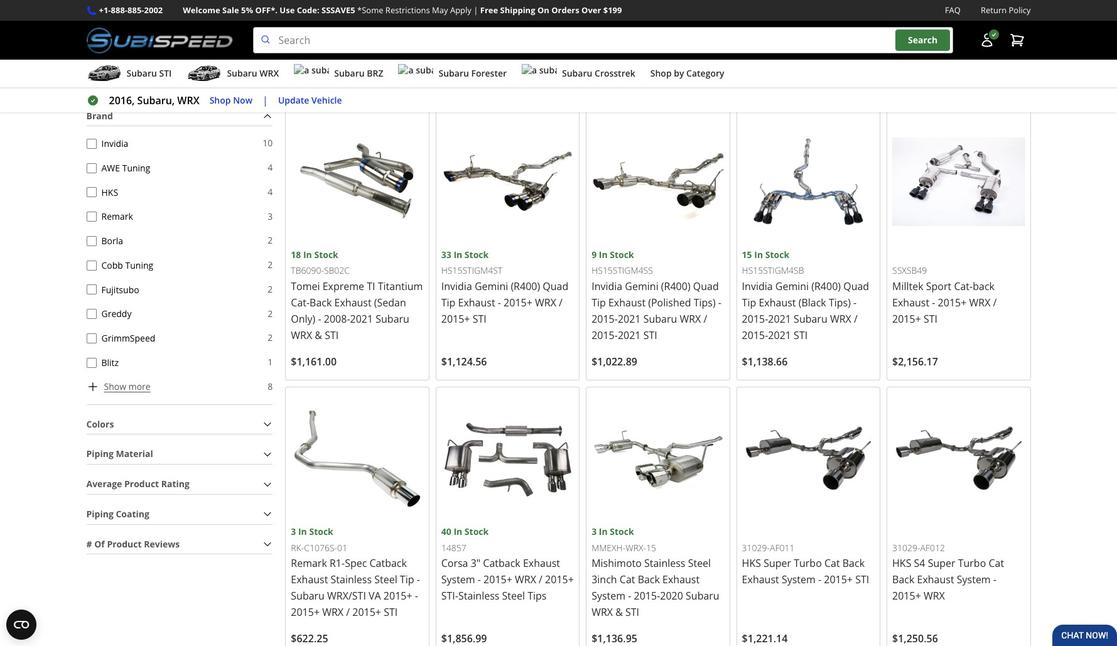 Task type: locate. For each thing, give the bounding box(es) containing it.
1 vertical spatial 4
[[268, 186, 273, 198]]

0 horizontal spatial tips)
[[694, 296, 716, 310]]

exhaust inside 18 in stock tb6090-sb02c tomei expreme ti titantium cat-back exhaust (sedan only) - 2008-2021 subaru wrx & sti
[[334, 296, 372, 310]]

1 tips) from the left
[[694, 296, 716, 310]]

1 vertical spatial cat-
[[291, 296, 310, 310]]

2 catback from the left
[[483, 557, 520, 570]]

subaru down (polished
[[643, 312, 677, 326]]

15
[[742, 249, 752, 261], [646, 542, 656, 554]]

15 right "mmexh-"
[[646, 542, 656, 554]]

$1,161.00
[[291, 355, 337, 369]]

system inside 3 in stock mmexh-wrx-15 mishimoto stainless steel 3inch cat back exhaust system - 2015-2020 subaru wrx & sti
[[592, 589, 625, 603]]

invidia gemini (r400) quad tip exhaust - 2015+ wrx / 2015+ sti image
[[441, 115, 574, 248]]

cat- right 'sport'
[[954, 279, 973, 293]]

2015-
[[592, 312, 618, 326], [742, 312, 768, 326], [592, 328, 618, 342], [742, 328, 768, 342], [634, 589, 660, 603]]

+1-
[[99, 4, 111, 16]]

2 4 from the top
[[268, 186, 273, 198]]

4 for hks
[[268, 186, 273, 198]]

vehicle
[[384, 87, 415, 99], [311, 94, 342, 106]]

1 horizontal spatial 15
[[742, 249, 752, 261]]

in right '9'
[[599, 249, 608, 261]]

1 horizontal spatial super
[[928, 557, 955, 570]]

15 inside 3 in stock mmexh-wrx-15 mishimoto stainless steel 3inch cat back exhaust system - 2015-2020 subaru wrx & sti
[[646, 542, 656, 554]]

exhaust down s4
[[917, 573, 954, 587]]

subaru right 2020 at the bottom of page
[[686, 589, 719, 603]]

stock for invidia gemini (r400) quad tip exhaust (polished tips) - 2015-2021 subaru wrx / 2015-2021 sti
[[610, 249, 634, 261]]

catback inside 40 in stock 14857 corsa 3" catback exhaust system - 2015+ wrx / 2015+ sti-stainless steel tips
[[483, 557, 520, 570]]

tuning
[[122, 162, 150, 174], [125, 259, 153, 271]]

stock inside 3 in stock mmexh-wrx-15 mishimoto stainless steel 3inch cat back exhaust system - 2015-2020 subaru wrx & sti
[[610, 526, 634, 538]]

subaru left wrx/sti
[[291, 589, 325, 603]]

Cobb Tuning button
[[86, 260, 96, 270]]

stock for corsa 3" catback exhaust system - 2015+ wrx / 2015+ sti-stainless steel tips
[[465, 526, 489, 538]]

piping up of
[[86, 508, 114, 520]]

stock up "mmexh-"
[[610, 526, 634, 538]]

0 vertical spatial tuning
[[122, 162, 150, 174]]

GrimmSpeed button
[[86, 333, 96, 343]]

product
[[124, 478, 159, 490], [107, 538, 142, 550]]

wrx inside 40 in stock 14857 corsa 3" catback exhaust system - 2015+ wrx / 2015+ sti-stainless steel tips
[[515, 573, 536, 587]]

40 for 40 in stock 14857 corsa 3" catback exhaust system - 2015+ wrx / 2015+ sti-stainless steel tips
[[441, 526, 451, 538]]

0 horizontal spatial 3
[[268, 210, 273, 222]]

0 horizontal spatial 40
[[285, 60, 295, 72]]

2 turbo from the left
[[958, 557, 986, 570]]

shop left "by"
[[650, 67, 672, 79]]

back inside 18 in stock tb6090-sb02c tomei expreme ti titantium cat-back exhaust (sedan only) - 2008-2021 subaru wrx & sti
[[310, 296, 332, 310]]

tip inside 15 in stock hs15stigm4sb invidia gemini (r400) quad tip exhaust (black tips) - 2015-2021 subaru wrx / 2015-2021 sti
[[742, 296, 756, 310]]

+1-888-885-2002 link
[[99, 4, 163, 17]]

31029- inside the 31029-af012 hks s4 super turbo cat back exhaust system - 2015+ wrx
[[892, 542, 920, 554]]

back inside 3 in stock mmexh-wrx-15 mishimoto stainless steel 3inch cat back exhaust system - 2015-2020 subaru wrx & sti
[[638, 573, 660, 587]]

& up $1,136.95
[[616, 606, 623, 619]]

2 31029- from the left
[[892, 542, 920, 554]]

wrx-
[[626, 542, 646, 554]]

catback right spec
[[370, 557, 407, 570]]

wrx inside 18 in stock tb6090-sb02c tomei expreme ti titantium cat-back exhaust (sedan only) - 2008-2021 subaru wrx & sti
[[291, 328, 312, 342]]

| left free
[[474, 4, 478, 16]]

gemini for -
[[475, 279, 508, 293]]

3 (r400) from the left
[[811, 279, 841, 293]]

piping for piping coating
[[86, 508, 114, 520]]

1 piping from the top
[[86, 448, 114, 460]]

exhaust down 'expreme'
[[334, 296, 372, 310]]

stock inside 18 in stock tb6090-sb02c tomei expreme ti titantium cat-back exhaust (sedan only) - 2008-2021 subaru wrx & sti
[[314, 249, 338, 261]]

(r400) inside '33 in stock hs15stigm4st invidia gemini (r400) quad tip exhaust - 2015+ wrx / 2015+ sti'
[[511, 279, 540, 293]]

cat-
[[954, 279, 973, 293], [291, 296, 310, 310]]

stainless inside 40 in stock 14857 corsa 3" catback exhaust system - 2015+ wrx / 2015+ sti-stainless steel tips
[[458, 589, 499, 603]]

|
[[474, 4, 478, 16], [263, 94, 268, 107]]

system inside 31029-af011 hks super turbo cat back exhaust system - 2015+ sti
[[782, 573, 816, 587]]

exhaust down hs15stigm4sb
[[759, 296, 796, 310]]

Invidia button
[[86, 139, 96, 149]]

stock inside '33 in stock hs15stigm4st invidia gemini (r400) quad tip exhaust - 2015+ wrx / 2015+ sti'
[[465, 249, 489, 261]]

steel inside 40 in stock 14857 corsa 3" catback exhaust system - 2015+ wrx / 2015+ sti-stainless steel tips
[[502, 589, 525, 603]]

exhaust
[[286, 6, 346, 27], [334, 296, 372, 310], [458, 296, 495, 310], [608, 296, 646, 310], [759, 296, 796, 310], [892, 296, 929, 310], [523, 557, 560, 570], [291, 573, 328, 587], [663, 573, 700, 587], [742, 573, 779, 587], [917, 573, 954, 587]]

product down material
[[124, 478, 159, 490]]

subaru inside 15 in stock hs15stigm4sb invidia gemini (r400) quad tip exhaust (black tips) - 2015-2021 subaru wrx / 2015-2021 sti
[[794, 312, 827, 326]]

in inside 40 in stock 14857 corsa 3" catback exhaust system - 2015+ wrx / 2015+ sti-stainless steel tips
[[454, 526, 462, 538]]

only
[[285, 87, 305, 99]]

over
[[581, 4, 601, 16]]

2 horizontal spatial 3
[[592, 526, 597, 538]]

31029- inside 31029-af011 hks super turbo cat back exhaust system - 2015+ sti
[[742, 542, 770, 554]]

stainless down the 3"
[[458, 589, 499, 603]]

exhaust down c1076s-
[[291, 573, 328, 587]]

off*.
[[255, 4, 278, 16]]

stock up hs15stigm4st
[[465, 249, 489, 261]]

in up rk-
[[298, 526, 307, 538]]

piping coating button
[[86, 505, 273, 524]]

1 horizontal spatial catback
[[483, 557, 520, 570]]

1 horizontal spatial vehicle
[[384, 87, 415, 99]]

invidia inside '33 in stock hs15stigm4st invidia gemini (r400) quad tip exhaust - 2015+ wrx / 2015+ sti'
[[441, 279, 472, 293]]

shipping
[[500, 4, 535, 16]]

1 vertical spatial shop
[[210, 94, 231, 106]]

brand
[[86, 110, 113, 122]]

exhaust up 2020 at the bottom of page
[[663, 573, 700, 587]]

gemini inside '33 in stock hs15stigm4st invidia gemini (r400) quad tip exhaust - 2015+ wrx / 2015+ sti'
[[475, 279, 508, 293]]

2 horizontal spatial stainless
[[644, 557, 685, 570]]

3 in stock mmexh-wrx-15 mishimoto stainless steel 3inch cat back exhaust system - 2015-2020 subaru wrx & sti
[[592, 526, 719, 619]]

2 super from the left
[[928, 557, 955, 570]]

exhaust up results
[[286, 6, 346, 27]]

2 vertical spatial steel
[[502, 589, 525, 603]]

sssave5
[[322, 4, 355, 16]]

1 gemini from the left
[[475, 279, 508, 293]]

1 vertical spatial product
[[107, 538, 142, 550]]

1 turbo from the left
[[794, 557, 822, 570]]

stock for mishimoto stainless steel 3inch cat back exhaust system - 2015-2020 subaru wrx & sti
[[610, 526, 634, 538]]

tuning right awe
[[122, 162, 150, 174]]

2 horizontal spatial steel
[[688, 557, 711, 570]]

hks inside the 31029-af012 hks s4 super turbo cat back exhaust system - 2015+ wrx
[[892, 557, 911, 570]]

1 horizontal spatial hks
[[742, 557, 761, 570]]

stock up 14857
[[465, 526, 489, 538]]

3 inside 3 in stock mmexh-wrx-15 mishimoto stainless steel 3inch cat back exhaust system - 2015-2020 subaru wrx & sti
[[592, 526, 597, 538]]

2 quad from the left
[[693, 279, 719, 293]]

tips
[[528, 589, 547, 603]]

31029- for super
[[742, 542, 770, 554]]

1 31029- from the left
[[742, 542, 770, 554]]

turbo inside 31029-af011 hks super turbo cat back exhaust system - 2015+ sti
[[794, 557, 822, 570]]

turbo
[[794, 557, 822, 570], [958, 557, 986, 570]]

forester
[[471, 67, 507, 79]]

tip
[[441, 296, 455, 310], [592, 296, 606, 310], [742, 296, 756, 310], [400, 573, 414, 587]]

(r400) for -
[[511, 279, 540, 293]]

3
[[268, 210, 273, 222], [291, 526, 296, 538], [592, 526, 597, 538]]

40 left results
[[285, 60, 295, 72]]

01
[[337, 542, 347, 554]]

stock for invidia gemini (r400) quad tip exhaust (black tips) - 2015-2021 subaru wrx / 2015-2021 sti
[[765, 249, 789, 261]]

3 gemini from the left
[[775, 279, 809, 293]]

in for remark r1-spec catback exhaust stainless steel tip - subaru wrx/sti va 2015+ - 2015+ wrx / 2015+ sti
[[298, 526, 307, 538]]

in up "mmexh-"
[[599, 526, 608, 538]]

quad inside '33 in stock hs15stigm4st invidia gemini (r400) quad tip exhaust - 2015+ wrx / 2015+ sti'
[[543, 279, 568, 293]]

2 (r400) from the left
[[661, 279, 690, 293]]

2 vertical spatial stainless
[[458, 589, 499, 603]]

subaru up 2016, subaru, wrx
[[127, 67, 157, 79]]

rating
[[161, 478, 190, 490]]

category
[[686, 67, 724, 79]]

apply
[[450, 4, 471, 16]]

in up hs15stigm4sb
[[754, 249, 763, 261]]

1 vertical spatial stainless
[[331, 573, 372, 587]]

steel
[[688, 557, 711, 570], [374, 573, 397, 587], [502, 589, 525, 603]]

tip inside 9 in stock hs15stigm4ss invidia gemini (r400) quad tip exhaust (polished tips) - 2015-2021 subaru wrx / 2015-2021 sti
[[592, 296, 606, 310]]

33 in stock hs15stigm4st invidia gemini (r400) quad tip exhaust - 2015+ wrx / 2015+ sti
[[441, 249, 568, 326]]

1 quad from the left
[[543, 279, 568, 293]]

subaru down (black
[[794, 312, 827, 326]]

2 horizontal spatial hks
[[892, 557, 911, 570]]

1 (r400) from the left
[[511, 279, 540, 293]]

brand button
[[86, 107, 273, 126]]

exhaust inside ssxsb49 milltek sport cat-back exhaust - 2015+ wrx / 2015+ sti
[[892, 296, 929, 310]]

mishimoto
[[592, 557, 642, 570]]

0 horizontal spatial (r400)
[[511, 279, 540, 293]]

0 vertical spatial &
[[315, 328, 322, 342]]

in for invidia gemini (r400) quad tip exhaust - 2015+ wrx / 2015+ sti
[[454, 249, 462, 261]]

invidia down hs15stigm4st
[[441, 279, 472, 293]]

tomei
[[291, 279, 320, 293]]

5 2 from the top
[[268, 332, 273, 344]]

/ inside the 3 in stock rk-c1076s-01 remark r1-spec catback exhaust stainless steel tip - subaru wrx/sti va 2015+ - 2015+ wrx / 2015+ sti
[[346, 606, 350, 619]]

sale
[[222, 4, 239, 16]]

super down af012
[[928, 557, 955, 570]]

0 vertical spatial |
[[474, 4, 478, 16]]

hks
[[101, 186, 118, 198], [742, 557, 761, 570], [892, 557, 911, 570]]

corsa
[[441, 557, 468, 570]]

15 up hs15stigm4sb
[[742, 249, 752, 261]]

subaru up now
[[227, 67, 257, 79]]

stock up hs15stigm4sb
[[765, 249, 789, 261]]

wrx inside dropdown button
[[260, 67, 279, 79]]

1 horizontal spatial remark
[[291, 557, 327, 570]]

2021
[[350, 312, 373, 326], [618, 312, 641, 326], [768, 312, 791, 326], [618, 328, 641, 342], [768, 328, 791, 342]]

3inch
[[592, 573, 617, 587]]

invidia down hs15stigm4ss
[[592, 279, 622, 293]]

stainless down the wrx-
[[644, 557, 685, 570]]

2002
[[144, 4, 163, 16]]

3 quad from the left
[[843, 279, 869, 293]]

c1076s-
[[304, 542, 337, 554]]

0 horizontal spatial super
[[764, 557, 791, 570]]

0 horizontal spatial turbo
[[794, 557, 822, 570]]

0 horizontal spatial catback
[[370, 557, 407, 570]]

(r400) for (black
[[811, 279, 841, 293]]

steel inside the 3 in stock rk-c1076s-01 remark r1-spec catback exhaust stainless steel tip - subaru wrx/sti va 2015+ - 2015+ wrx / 2015+ sti
[[374, 573, 397, 587]]

subaru forester
[[439, 67, 507, 79]]

hs15stigm4st
[[441, 264, 502, 276]]

1 vertical spatial &
[[616, 606, 623, 619]]

update vehicle button
[[278, 93, 342, 108]]

& inside 18 in stock tb6090-sb02c tomei expreme ti titantium cat-back exhaust (sedan only) - 2008-2021 subaru wrx & sti
[[315, 328, 322, 342]]

tips) right (polished
[[694, 296, 716, 310]]

1 horizontal spatial &
[[616, 606, 623, 619]]

turbo down af011
[[794, 557, 822, 570]]

in up 14857
[[454, 526, 462, 538]]

3 2 from the top
[[268, 283, 273, 295]]

- inside 40 in stock 14857 corsa 3" catback exhaust system - 2015+ wrx / 2015+ sti-stainless steel tips
[[478, 573, 481, 587]]

stock for remark r1-spec catback exhaust stainless steel tip - subaru wrx/sti va 2015+ - 2015+ wrx / 2015+ sti
[[309, 526, 333, 538]]

14857
[[441, 542, 466, 554]]

exhaust up "tips"
[[523, 557, 560, 570]]

40 inside 40 in stock 14857 corsa 3" catback exhaust system - 2015+ wrx / 2015+ sti-stainless steel tips
[[441, 526, 451, 538]]

subaru left forester
[[439, 67, 469, 79]]

more
[[129, 380, 150, 392]]

stock inside the 3 in stock rk-c1076s-01 remark r1-spec catback exhaust stainless steel tip - subaru wrx/sti va 2015+ - 2015+ wrx / 2015+ sti
[[309, 526, 333, 538]]

1 horizontal spatial shop
[[650, 67, 672, 79]]

1 vertical spatial 40
[[441, 526, 451, 538]]

coating
[[116, 508, 149, 520]]

wrx inside the 31029-af012 hks s4 super turbo cat back exhaust system - 2015+ wrx
[[924, 589, 945, 603]]

40 for 40 results
[[285, 60, 295, 72]]

2 tips) from the left
[[829, 296, 851, 310]]

exhaust inside 15 in stock hs15stigm4sb invidia gemini (r400) quad tip exhaust (black tips) - 2015-2021 subaru wrx / 2015-2021 sti
[[759, 296, 796, 310]]

subaru inside 18 in stock tb6090-sb02c tomei expreme ti titantium cat-back exhaust (sedan only) - 2008-2021 subaru wrx & sti
[[376, 312, 409, 326]]

2 horizontal spatial quad
[[843, 279, 869, 293]]

0 vertical spatial cat-
[[954, 279, 973, 293]]

vehicle right the my
[[384, 87, 415, 99]]

restrictions
[[385, 4, 430, 16]]

subaru down (sedan on the top left
[[376, 312, 409, 326]]

invidia for invidia gemini (r400) quad tip exhaust (black tips) - 2015-2021 subaru wrx / 2015-2021 sti
[[742, 279, 773, 293]]

vehicle down "subaru brz" dropdown button
[[311, 94, 342, 106]]

shop now link
[[210, 93, 252, 108]]

0 horizontal spatial 31029-
[[742, 542, 770, 554]]

subaru inside "dropdown button"
[[127, 67, 157, 79]]

40 in stock 14857 corsa 3" catback exhaust system - 2015+ wrx / 2015+ sti-stainless steel tips
[[441, 526, 574, 603]]

tips) right (black
[[829, 296, 851, 310]]

piping
[[86, 448, 114, 460], [86, 508, 114, 520]]

1 vertical spatial 15
[[646, 542, 656, 554]]

2 piping from the top
[[86, 508, 114, 520]]

tip for invidia gemini (r400) quad tip exhaust (polished tips) - 2015-2021 subaru wrx / 2015-2021 sti
[[592, 296, 606, 310]]

0 horizontal spatial cat-
[[291, 296, 310, 310]]

invidia
[[101, 138, 128, 149], [441, 279, 472, 293], [592, 279, 622, 293], [742, 279, 773, 293]]

r1-
[[330, 557, 345, 570]]

1 vertical spatial tuning
[[125, 259, 153, 271]]

& down the only)
[[315, 328, 322, 342]]

/ inside 9 in stock hs15stigm4ss invidia gemini (r400) quad tip exhaust (polished tips) - 2015-2021 subaru wrx / 2015-2021 sti
[[704, 312, 707, 326]]

colors
[[86, 418, 114, 430]]

in inside the 3 in stock rk-c1076s-01 remark r1-spec catback exhaust stainless steel tip - subaru wrx/sti va 2015+ - 2015+ wrx / 2015+ sti
[[298, 526, 307, 538]]

stock up c1076s-
[[309, 526, 333, 538]]

(sedan
[[374, 296, 406, 310]]

cat
[[216, 6, 242, 27], [824, 557, 840, 570], [989, 557, 1004, 570], [620, 573, 635, 587]]

1 horizontal spatial stainless
[[458, 589, 499, 603]]

15 in stock hs15stigm4sb invidia gemini (r400) quad tip exhaust (black tips) - 2015-2021 subaru wrx / 2015-2021 sti
[[742, 249, 869, 342]]

product right of
[[107, 538, 142, 550]]

in right '18' in the left of the page
[[303, 249, 312, 261]]

1 horizontal spatial (r400)
[[661, 279, 690, 293]]

- inside 15 in stock hs15stigm4sb invidia gemini (r400) quad tip exhaust (black tips) - 2015-2021 subaru wrx / 2015-2021 sti
[[853, 296, 857, 310]]

reviews
[[144, 538, 180, 550]]

catback
[[370, 557, 407, 570], [483, 557, 520, 570]]

1 vertical spatial piping
[[86, 508, 114, 520]]

1 2 from the top
[[268, 234, 273, 246]]

1 super from the left
[[764, 557, 791, 570]]

1 horizontal spatial 31029-
[[892, 542, 920, 554]]

gemini down hs15stigm4st
[[475, 279, 508, 293]]

steel inside 3 in stock mmexh-wrx-15 mishimoto stainless steel 3inch cat back exhaust system - 2015-2020 subaru wrx & sti
[[688, 557, 711, 570]]

0 horizontal spatial 15
[[646, 542, 656, 554]]

quad inside 9 in stock hs15stigm4ss invidia gemini (r400) quad tip exhaust (polished tips) - 2015-2021 subaru wrx / 2015-2021 sti
[[693, 279, 719, 293]]

cat- inside ssxsb49 milltek sport cat-back exhaust - 2015+ wrx / 2015+ sti
[[954, 279, 973, 293]]

(r400) inside 15 in stock hs15stigm4sb invidia gemini (r400) quad tip exhaust (black tips) - 2015-2021 subaru wrx / 2015-2021 sti
[[811, 279, 841, 293]]

Borla button
[[86, 236, 96, 246]]

gemini down hs15stigm4sb
[[775, 279, 809, 293]]

subaru up only compatible to my vehicle
[[334, 67, 365, 79]]

exhaust down hs15stigm4st
[[458, 296, 495, 310]]

faq
[[945, 4, 961, 16]]

awe
[[101, 162, 120, 174]]

cat- up the only)
[[291, 296, 310, 310]]

milltek
[[892, 279, 923, 293]]

tip inside '33 in stock hs15stigm4st invidia gemini (r400) quad tip exhaust - 2015+ wrx / 2015+ sti'
[[441, 296, 455, 310]]

0 horizontal spatial shop
[[210, 94, 231, 106]]

0 horizontal spatial vehicle
[[311, 94, 342, 106]]

sti inside 15 in stock hs15stigm4sb invidia gemini (r400) quad tip exhaust (black tips) - 2015-2021 subaru wrx / 2015-2021 sti
[[794, 328, 808, 342]]

subaru
[[127, 67, 157, 79], [227, 67, 257, 79], [334, 67, 365, 79], [439, 67, 469, 79], [562, 67, 592, 79], [376, 312, 409, 326], [643, 312, 677, 326], [794, 312, 827, 326], [291, 589, 325, 603], [686, 589, 719, 603]]

hks s4 super turbo cat back exhaust system - 2015+ wrx image
[[892, 392, 1025, 525]]

shop inside dropdown button
[[650, 67, 672, 79]]

system inside 40 in stock 14857 corsa 3" catback exhaust system - 2015+ wrx / 2015+ sti-stainless steel tips
[[441, 573, 475, 587]]

tuning for cobb tuning
[[125, 259, 153, 271]]

shop left now
[[210, 94, 231, 106]]

0 vertical spatial stainless
[[644, 557, 685, 570]]

in for invidia gemini (r400) quad tip exhaust (black tips) - 2015-2021 subaru wrx / 2015-2021 sti
[[754, 249, 763, 261]]

stock inside 9 in stock hs15stigm4ss invidia gemini (r400) quad tip exhaust (polished tips) - 2015-2021 subaru wrx / 2015-2021 sti
[[610, 249, 634, 261]]

in inside '33 in stock hs15stigm4st invidia gemini (r400) quad tip exhaust - 2015+ wrx / 2015+ sti'
[[454, 249, 462, 261]]

stainless up wrx/sti
[[331, 573, 372, 587]]

0 vertical spatial piping
[[86, 448, 114, 460]]

super down af011
[[764, 557, 791, 570]]

exhaust down hs15stigm4ss
[[608, 296, 646, 310]]

1 horizontal spatial tips)
[[829, 296, 851, 310]]

1 vertical spatial remark
[[291, 557, 327, 570]]

0 horizontal spatial gemini
[[475, 279, 508, 293]]

tuning right cobb
[[125, 259, 153, 271]]

gemini down hs15stigm4ss
[[625, 279, 659, 293]]

sti inside 31029-af011 hks super turbo cat back exhaust system - 2015+ sti
[[855, 573, 869, 587]]

turbo right s4
[[958, 557, 986, 570]]

40 up 14857
[[441, 526, 451, 538]]

4 2 from the top
[[268, 307, 273, 319]]

0 horizontal spatial steel
[[374, 573, 397, 587]]

remark up borla
[[101, 211, 133, 222]]

0 vertical spatial 15
[[742, 249, 752, 261]]

1 horizontal spatial steel
[[502, 589, 525, 603]]

in inside 18 in stock tb6090-sb02c tomei expreme ti titantium cat-back exhaust (sedan only) - 2008-2021 subaru wrx & sti
[[303, 249, 312, 261]]

exhaust down af011
[[742, 573, 779, 587]]

sort by:
[[900, 60, 933, 72]]

a subaru forester thumbnail image image
[[398, 64, 434, 83]]

piping for piping material
[[86, 448, 114, 460]]

0 horizontal spatial &
[[315, 328, 322, 342]]

2 gemini from the left
[[625, 279, 659, 293]]

0 vertical spatial 4
[[268, 161, 273, 173]]

in inside 3 in stock mmexh-wrx-15 mishimoto stainless steel 3inch cat back exhaust system - 2015-2020 subaru wrx & sti
[[599, 526, 608, 538]]

| right now
[[263, 94, 268, 107]]

a subaru wrx thumbnail image image
[[187, 64, 222, 83]]

0 horizontal spatial stainless
[[331, 573, 372, 587]]

milltek sport cat-back exhaust - 2015+ wrx / 2015+ sti image
[[892, 115, 1025, 248]]

9
[[592, 249, 597, 261]]

may
[[432, 4, 448, 16]]

invidia down hs15stigm4sb
[[742, 279, 773, 293]]

2 2 from the top
[[268, 259, 273, 271]]

1 horizontal spatial turbo
[[958, 557, 986, 570]]

corsa 3" catback exhaust system - 2015+ wrx / 2015+ sti-stainless steel tips image
[[441, 392, 574, 525]]

hs15stigm4ss
[[592, 264, 653, 276]]

catback right the 3"
[[483, 557, 520, 570]]

wrx inside ssxsb49 milltek sport cat-back exhaust - 2015+ wrx / 2015+ sti
[[969, 296, 990, 310]]

885-
[[127, 4, 144, 16]]

0 vertical spatial remark
[[101, 211, 133, 222]]

2015- inside 3 in stock mmexh-wrx-15 mishimoto stainless steel 3inch cat back exhaust system - 2015-2020 subaru wrx & sti
[[634, 589, 660, 603]]

borla
[[101, 235, 123, 247]]

/
[[559, 296, 563, 310], [993, 296, 997, 310], [704, 312, 707, 326], [854, 312, 858, 326], [539, 573, 542, 587], [346, 606, 350, 619]]

piping down colors
[[86, 448, 114, 460]]

31029-
[[742, 542, 770, 554], [892, 542, 920, 554]]

- inside 3 in stock mmexh-wrx-15 mishimoto stainless steel 3inch cat back exhaust system - 2015-2020 subaru wrx & sti
[[628, 589, 631, 603]]

free
[[480, 4, 498, 16]]

-
[[498, 296, 501, 310], [718, 296, 721, 310], [853, 296, 857, 310], [932, 296, 935, 310], [318, 312, 321, 326], [417, 573, 420, 587], [478, 573, 481, 587], [818, 573, 821, 587], [993, 573, 997, 587], [415, 589, 418, 603], [628, 589, 631, 603]]

stock up hs15stigm4ss
[[610, 249, 634, 261]]

search
[[908, 34, 938, 46]]

exhaust inside the 3 in stock rk-c1076s-01 remark r1-spec catback exhaust stainless steel tip - subaru wrx/sti va 2015+ - 2015+ wrx / 2015+ sti
[[291, 573, 328, 587]]

in inside 9 in stock hs15stigm4ss invidia gemini (r400) quad tip exhaust (polished tips) - 2015-2021 subaru wrx / 2015-2021 sti
[[599, 249, 608, 261]]

stock inside 15 in stock hs15stigm4sb invidia gemini (r400) quad tip exhaust (black tips) - 2015-2021 subaru wrx / 2015-2021 sti
[[765, 249, 789, 261]]

(r400) for (polished
[[661, 279, 690, 293]]

in for invidia gemini (r400) quad tip exhaust (polished tips) - 2015-2021 subaru wrx / 2015-2021 sti
[[599, 249, 608, 261]]

1 horizontal spatial quad
[[693, 279, 719, 293]]

$1,250.56
[[892, 632, 938, 646]]

0 vertical spatial shop
[[650, 67, 672, 79]]

0 horizontal spatial |
[[263, 94, 268, 107]]

subaru,
[[137, 94, 175, 107]]

wrx
[[260, 67, 279, 79], [177, 94, 199, 107], [535, 296, 556, 310], [969, 296, 990, 310], [680, 312, 701, 326], [830, 312, 851, 326], [291, 328, 312, 342], [515, 573, 536, 587], [924, 589, 945, 603], [322, 606, 344, 619], [592, 606, 613, 619]]

gemini
[[475, 279, 508, 293], [625, 279, 659, 293], [775, 279, 809, 293]]

1 horizontal spatial cat-
[[954, 279, 973, 293]]

0 vertical spatial steel
[[688, 557, 711, 570]]

0 horizontal spatial quad
[[543, 279, 568, 293]]

remark r1-spec catback exhaust stainless steel tip - subaru wrx/sti va 2015+ - 2015+ wrx / 2015+ sti image
[[291, 392, 424, 525]]

quad for invidia gemini (r400) quad tip exhaust (polished tips) - 2015-2021 subaru wrx / 2015-2021 sti
[[693, 279, 719, 293]]

stock up sb02c
[[314, 249, 338, 261]]

a subaru crosstrek thumbnail image image
[[522, 64, 557, 83]]

subaru sti
[[127, 67, 172, 79]]

policy
[[1009, 4, 1031, 16]]

1 4 from the top
[[268, 161, 273, 173]]

invidia for invidia gemini (r400) quad tip exhaust (polished tips) - 2015-2021 subaru wrx / 2015-2021 sti
[[592, 279, 622, 293]]

hks inside 31029-af011 hks super turbo cat back exhaust system - 2015+ sti
[[742, 557, 761, 570]]

2 horizontal spatial gemini
[[775, 279, 809, 293]]

remark down rk-
[[291, 557, 327, 570]]

Blitz button
[[86, 358, 96, 368]]

- inside 18 in stock tb6090-sb02c tomei expreme ti titantium cat-back exhaust (sedan only) - 2008-2021 subaru wrx & sti
[[318, 312, 321, 326]]

2 horizontal spatial (r400)
[[811, 279, 841, 293]]

in right 33
[[454, 249, 462, 261]]

a subaru sti thumbnail image image
[[86, 64, 122, 83]]

1 catback from the left
[[370, 557, 407, 570]]

tuning for awe tuning
[[122, 162, 150, 174]]

1 horizontal spatial gemini
[[625, 279, 659, 293]]

*some
[[357, 4, 383, 16]]

0 vertical spatial product
[[124, 478, 159, 490]]

1 horizontal spatial 3
[[291, 526, 296, 538]]

0 horizontal spatial remark
[[101, 211, 133, 222]]

1 vertical spatial steel
[[374, 573, 397, 587]]

1 horizontal spatial 40
[[441, 526, 451, 538]]

2 for grimmspeed
[[268, 332, 273, 344]]

quad inside 15 in stock hs15stigm4sb invidia gemini (r400) quad tip exhaust (black tips) - 2015-2021 subaru wrx / 2015-2021 sti
[[843, 279, 869, 293]]

31029- for s4
[[892, 542, 920, 554]]

shop for shop by category
[[650, 67, 672, 79]]

use
[[280, 4, 295, 16]]

0 vertical spatial 40
[[285, 60, 295, 72]]

(r400) inside 9 in stock hs15stigm4ss invidia gemini (r400) quad tip exhaust (polished tips) - 2015-2021 subaru wrx / 2015-2021 sti
[[661, 279, 690, 293]]

gemini inside 9 in stock hs15stigm4ss invidia gemini (r400) quad tip exhaust (polished tips) - 2015-2021 subaru wrx / 2015-2021 sti
[[625, 279, 659, 293]]

sti inside ssxsb49 milltek sport cat-back exhaust - 2015+ wrx / 2015+ sti
[[924, 312, 937, 326]]

exhaust down the milltek
[[892, 296, 929, 310]]



Task type: vqa. For each thing, say whether or not it's contained in the screenshot.
Tip corresponding to Invidia Gemini (R400) Quad Tip Exhaust (Black Tips) - 2015-2021 Subaru WRX / 2015-2021 STI
yes



Task type: describe. For each thing, give the bounding box(es) containing it.
- inside 31029-af011 hks super turbo cat back exhaust system - 2015+ sti
[[818, 573, 821, 587]]

Greddy button
[[86, 309, 96, 319]]

cat inside the 31029-af012 hks s4 super turbo cat back exhaust system - 2015+ wrx
[[989, 557, 1004, 570]]

sti inside "dropdown button"
[[159, 67, 172, 79]]

s4
[[914, 557, 925, 570]]

subaru inside 9 in stock hs15stigm4ss invidia gemini (r400) quad tip exhaust (polished tips) - 2015-2021 subaru wrx / 2015-2021 sti
[[643, 312, 677, 326]]

31029-af011 hks super turbo cat back exhaust system - 2015+ sti
[[742, 542, 869, 587]]

code:
[[297, 4, 319, 16]]

/ inside 15 in stock hs15stigm4sb invidia gemini (r400) quad tip exhaust (black tips) - 2015-2021 subaru wrx / 2015-2021 sti
[[854, 312, 858, 326]]

faq link
[[945, 4, 961, 17]]

& for only)
[[315, 328, 322, 342]]

return policy link
[[981, 4, 1031, 17]]

show
[[104, 380, 126, 392]]

super inside the 31029-af012 hks s4 super turbo cat back exhaust system - 2015+ wrx
[[928, 557, 955, 570]]

my
[[369, 87, 382, 99]]

grimmspeed
[[101, 332, 155, 344]]

sti inside the 3 in stock rk-c1076s-01 remark r1-spec catback exhaust stainless steel tip - subaru wrx/sti va 2015+ - 2015+ wrx / 2015+ sti
[[384, 606, 398, 619]]

4 for awe tuning
[[268, 161, 273, 173]]

cat inside 31029-af011 hks super turbo cat back exhaust system - 2015+ sti
[[824, 557, 840, 570]]

stainless inside 3 in stock mmexh-wrx-15 mishimoto stainless steel 3inch cat back exhaust system - 2015-2020 subaru wrx & sti
[[644, 557, 685, 570]]

wrx inside 9 in stock hs15stigm4ss invidia gemini (r400) quad tip exhaust (polished tips) - 2015-2021 subaru wrx / 2015-2021 sti
[[680, 312, 701, 326]]

cat inside 3 in stock mmexh-wrx-15 mishimoto stainless steel 3inch cat back exhaust system - 2015-2020 subaru wrx & sti
[[620, 573, 635, 587]]

$1,221.14
[[742, 632, 788, 646]]

/ inside 40 in stock 14857 corsa 3" catback exhaust system - 2015+ wrx / 2015+ sti-stainless steel tips
[[539, 573, 542, 587]]

af012
[[920, 542, 945, 554]]

open widget image
[[6, 610, 36, 640]]

tomei expreme ti titantium cat-back exhaust (sedan only) - 2008-2021 subaru wrx & sti image
[[291, 115, 424, 248]]

1 vertical spatial |
[[263, 94, 268, 107]]

wrx inside '33 in stock hs15stigm4st invidia gemini (r400) quad tip exhaust - 2015+ wrx / 2015+ sti'
[[535, 296, 556, 310]]

$622.25
[[291, 632, 328, 646]]

turbo inside the 31029-af012 hks s4 super turbo cat back exhaust system - 2015+ wrx
[[958, 557, 986, 570]]

subaru crosstrek
[[562, 67, 635, 79]]

/ inside '33 in stock hs15stigm4st invidia gemini (r400) quad tip exhaust - 2015+ wrx / 2015+ sti'
[[559, 296, 563, 310]]

tip inside the 3 in stock rk-c1076s-01 remark r1-spec catback exhaust stainless steel tip - subaru wrx/sti va 2015+ - 2015+ wrx / 2015+ sti
[[400, 573, 414, 587]]

brz
[[367, 67, 383, 79]]

quad for invidia gemini (r400) quad tip exhaust (black tips) - 2015-2021 subaru wrx / 2015-2021 sti
[[843, 279, 869, 293]]

subispeed logo image
[[86, 27, 233, 53]]

back inside 31029-af011 hks super turbo cat back exhaust system - 2015+ sti
[[843, 557, 865, 570]]

subaru left crosstrek
[[562, 67, 592, 79]]

super inside 31029-af011 hks super turbo cat back exhaust system - 2015+ sti
[[764, 557, 791, 570]]

cobb tuning
[[101, 259, 153, 271]]

mishimoto stainless steel 3inch cat back exhaust system - 2015-2020 subaru wrx & sti image
[[592, 392, 724, 525]]

ssxsb49 milltek sport cat-back exhaust - 2015+ wrx / 2015+ sti
[[892, 264, 997, 326]]

system inside the 31029-af012 hks s4 super turbo cat back exhaust system - 2015+ wrx
[[957, 573, 991, 587]]

/ inside ssxsb49 milltek sport cat-back exhaust - 2015+ wrx / 2015+ sti
[[993, 296, 997, 310]]

2021 inside 18 in stock tb6090-sb02c tomei expreme ti titantium cat-back exhaust (sedan only) - 2008-2021 subaru wrx & sti
[[350, 312, 373, 326]]

ssxsb49
[[892, 264, 927, 276]]

shop by category
[[650, 67, 724, 79]]

$2,156.17
[[892, 355, 938, 369]]

5%
[[241, 4, 253, 16]]

in for mishimoto stainless steel 3inch cat back exhaust system - 2015-2020 subaru wrx & sti
[[599, 526, 608, 538]]

a subaru brz thumbnail image image
[[294, 64, 329, 83]]

(polished
[[648, 296, 691, 310]]

exhaust inside 9 in stock hs15stigm4ss invidia gemini (r400) quad tip exhaust (polished tips) - 2015-2021 subaru wrx / 2015-2021 sti
[[608, 296, 646, 310]]

wrx/sti
[[327, 589, 366, 603]]

- inside the 31029-af012 hks s4 super turbo cat back exhaust system - 2015+ wrx
[[993, 573, 997, 587]]

*some restrictions may apply | free shipping on orders over $199
[[357, 4, 622, 16]]

search button
[[895, 30, 950, 51]]

2 for cobb tuning
[[268, 259, 273, 271]]

mmexh-
[[592, 542, 626, 554]]

subaru inside 3 in stock mmexh-wrx-15 mishimoto stainless steel 3inch cat back exhaust system - 2015-2020 subaru wrx & sti
[[686, 589, 719, 603]]

2 for fujitsubo
[[268, 283, 273, 295]]

average product rating
[[86, 478, 190, 490]]

31029-af012 hks s4 super turbo cat back exhaust system - 2015+ wrx
[[892, 542, 1004, 603]]

show more button
[[86, 380, 150, 394]]

+1-888-885-2002
[[99, 4, 163, 16]]

tip for invidia gemini (r400) quad tip exhaust - 2015+ wrx / 2015+ sti
[[441, 296, 455, 310]]

$199
[[603, 4, 622, 16]]

& for system
[[616, 606, 623, 619]]

exhaust inside '33 in stock hs15stigm4st invidia gemini (r400) quad tip exhaust - 2015+ wrx / 2015+ sti'
[[458, 296, 495, 310]]

1 horizontal spatial |
[[474, 4, 478, 16]]

average product rating button
[[86, 475, 273, 494]]

hks for hks super turbo cat back exhaust system - 2015+ sti
[[742, 557, 761, 570]]

subaru brz button
[[294, 62, 383, 87]]

by
[[674, 67, 684, 79]]

titantium
[[378, 279, 423, 293]]

exhaust inside 3 in stock mmexh-wrx-15 mishimoto stainless steel 3inch cat back exhaust system - 2015-2020 subaru wrx & sti
[[663, 573, 700, 587]]

subaru
[[125, 6, 178, 27]]

Fujitsubo button
[[86, 285, 96, 295]]

2 for borla
[[268, 234, 273, 246]]

2016
[[86, 6, 121, 27]]

# of product reviews button
[[86, 535, 273, 554]]

sb02c
[[324, 264, 350, 276]]

now
[[233, 94, 252, 106]]

888-
[[111, 4, 127, 16]]

- inside '33 in stock hs15stigm4st invidia gemini (r400) quad tip exhaust - 2015+ wrx / 2015+ sti'
[[498, 296, 501, 310]]

2016,
[[109, 94, 135, 107]]

piping material
[[86, 448, 153, 460]]

remark inside the 3 in stock rk-c1076s-01 remark r1-spec catback exhaust stainless steel tip - subaru wrx/sti va 2015+ - 2015+ wrx / 2015+ sti
[[291, 557, 327, 570]]

3 for mishimoto stainless steel 3inch cat back exhaust system - 2015-2020 subaru wrx & sti
[[592, 526, 597, 538]]

$1,136.95
[[592, 632, 637, 646]]

$1,124.56
[[441, 355, 487, 369]]

update
[[278, 94, 309, 106]]

compatible
[[307, 87, 356, 99]]

blitz
[[101, 357, 119, 368]]

crosstrek
[[595, 67, 635, 79]]

exhaust inside the 31029-af012 hks s4 super turbo cat back exhaust system - 2015+ wrx
[[917, 573, 954, 587]]

invidia right the invidia button
[[101, 138, 128, 149]]

(black
[[799, 296, 826, 310]]

hks for hks s4 super turbo cat back exhaust system - 2015+ wrx
[[892, 557, 911, 570]]

show more
[[104, 380, 150, 392]]

$1,022.89
[[592, 355, 637, 369]]

back inside the 31029-af012 hks s4 super turbo cat back exhaust system - 2015+ wrx
[[892, 573, 914, 587]]

of
[[94, 538, 105, 550]]

sti-
[[441, 589, 458, 603]]

AWE Tuning button
[[86, 163, 96, 173]]

sti inside 3 in stock mmexh-wrx-15 mishimoto stainless steel 3inch cat back exhaust system - 2015-2020 subaru wrx & sti
[[625, 606, 639, 619]]

greddy
[[101, 308, 131, 320]]

only)
[[291, 312, 315, 326]]

invidia for invidia gemini (r400) quad tip exhaust - 2015+ wrx / 2015+ sti
[[441, 279, 472, 293]]

exhaust inside 31029-af011 hks super turbo cat back exhaust system - 2015+ sti
[[742, 573, 779, 587]]

tips) for (black
[[829, 296, 851, 310]]

9 in stock hs15stigm4ss invidia gemini (r400) quad tip exhaust (polished tips) - 2015-2021 subaru wrx / 2015-2021 sti
[[592, 249, 721, 342]]

search input field
[[253, 27, 953, 53]]

cat- inside 18 in stock tb6090-sb02c tomei expreme ti titantium cat-back exhaust (sedan only) - 2008-2021 subaru wrx & sti
[[291, 296, 310, 310]]

hks super turbo cat back exhaust system - 2015+ sti image
[[742, 392, 875, 525]]

invidia gemini (r400) quad tip exhaust (polished tips) - 2015-2021 subaru wrx / 2015-2021 sti image
[[592, 115, 724, 248]]

shop for shop now
[[210, 94, 231, 106]]

tips) for (polished
[[694, 296, 716, 310]]

stock for invidia gemini (r400) quad tip exhaust - 2015+ wrx / 2015+ sti
[[465, 249, 489, 261]]

- inside 9 in stock hs15stigm4ss invidia gemini (r400) quad tip exhaust (polished tips) - 2015-2021 subaru wrx / 2015-2021 sti
[[718, 296, 721, 310]]

button image
[[979, 33, 994, 48]]

awe tuning
[[101, 162, 150, 174]]

tip for invidia gemini (r400) quad tip exhaust (black tips) - 2015-2021 subaru wrx / 2015-2021 sti
[[742, 296, 756, 310]]

2015+ inside 31029-af011 hks super turbo cat back exhaust system - 2015+ sti
[[824, 573, 853, 587]]

vehicle inside update vehicle button
[[311, 94, 342, 106]]

sti inside '33 in stock hs15stigm4st invidia gemini (r400) quad tip exhaust - 2015+ wrx / 2015+ sti'
[[473, 312, 486, 326]]

0 horizontal spatial hks
[[101, 186, 118, 198]]

3 for remark r1-spec catback exhaust stainless steel tip - subaru wrx/sti va 2015+ - 2015+ wrx / 2015+ sti
[[291, 526, 296, 538]]

- inside ssxsb49 milltek sport cat-back exhaust - 2015+ wrx / 2015+ sti
[[932, 296, 935, 310]]

colors button
[[86, 415, 273, 434]]

#
[[86, 538, 92, 550]]

in for tomei expreme ti titantium cat-back exhaust (sedan only) - 2008-2021 subaru wrx & sti
[[303, 249, 312, 261]]

stock for tomei expreme ti titantium cat-back exhaust (sedan only) - 2008-2021 subaru wrx & sti
[[314, 249, 338, 261]]

$1,856.99
[[441, 632, 487, 646]]

exhaust inside 40 in stock 14857 corsa 3" catback exhaust system - 2015+ wrx / 2015+ sti-stainless steel tips
[[523, 557, 560, 570]]

results
[[298, 60, 327, 72]]

wrx inside 3 in stock mmexh-wrx-15 mishimoto stainless steel 3inch cat back exhaust system - 2015-2020 subaru wrx & sti
[[592, 606, 613, 619]]

af011
[[770, 542, 795, 554]]

invidia gemini (r400) quad tip exhaust (black tips) - 2015-2021 subaru wrx / 2015-2021 sti image
[[742, 115, 875, 248]]

gemini for (black
[[775, 279, 809, 293]]

Remark button
[[86, 212, 96, 222]]

in for corsa 3" catback exhaust system - 2015+ wrx / 2015+ sti-stainless steel tips
[[454, 526, 462, 538]]

subaru forester button
[[398, 62, 507, 87]]

rk-
[[291, 542, 304, 554]]

catback inside the 3 in stock rk-c1076s-01 remark r1-spec catback exhaust stainless steel tip - subaru wrx/sti va 2015+ - 2015+ wrx / 2015+ sti
[[370, 557, 407, 570]]

18
[[291, 249, 301, 261]]

gemini for (polished
[[625, 279, 659, 293]]

sport
[[926, 279, 951, 293]]

subaru wrx
[[227, 67, 279, 79]]

HKS button
[[86, 187, 96, 197]]

wrx inside the 3 in stock rk-c1076s-01 remark r1-spec catback exhaust stainless steel tip - subaru wrx/sti va 2015+ - 2015+ wrx / 2015+ sti
[[322, 606, 344, 619]]

15 inside 15 in stock hs15stigm4sb invidia gemini (r400) quad tip exhaust (black tips) - 2015-2021 subaru wrx / 2015-2021 sti
[[742, 249, 752, 261]]

2015+ inside the 31029-af012 hks s4 super turbo cat back exhaust system - 2015+ wrx
[[892, 589, 921, 603]]

stainless inside the 3 in stock rk-c1076s-01 remark r1-spec catback exhaust stainless steel tip - subaru wrx/sti va 2015+ - 2015+ wrx / 2015+ sti
[[331, 573, 372, 587]]

ti
[[367, 279, 375, 293]]

subaru inside the 3 in stock rk-c1076s-01 remark r1-spec catback exhaust stainless steel tip - subaru wrx/sti va 2015+ - 2015+ wrx / 2015+ sti
[[291, 589, 325, 603]]

quad for invidia gemini (r400) quad tip exhaust - 2015+ wrx / 2015+ sti
[[543, 279, 568, 293]]

sti inside 18 in stock tb6090-sb02c tomei expreme ti titantium cat-back exhaust (sedan only) - 2008-2021 subaru wrx & sti
[[325, 328, 339, 342]]

shop now
[[210, 94, 252, 106]]

2 for greddy
[[268, 307, 273, 319]]

subaru wrx button
[[187, 62, 279, 87]]

sti inside 9 in stock hs15stigm4ss invidia gemini (r400) quad tip exhaust (polished tips) - 2015-2021 subaru wrx / 2015-2021 sti
[[643, 328, 657, 342]]

wrx inside 15 in stock hs15stigm4sb invidia gemini (r400) quad tip exhaust (black tips) - 2015-2021 subaru wrx / 2015-2021 sti
[[830, 312, 851, 326]]



